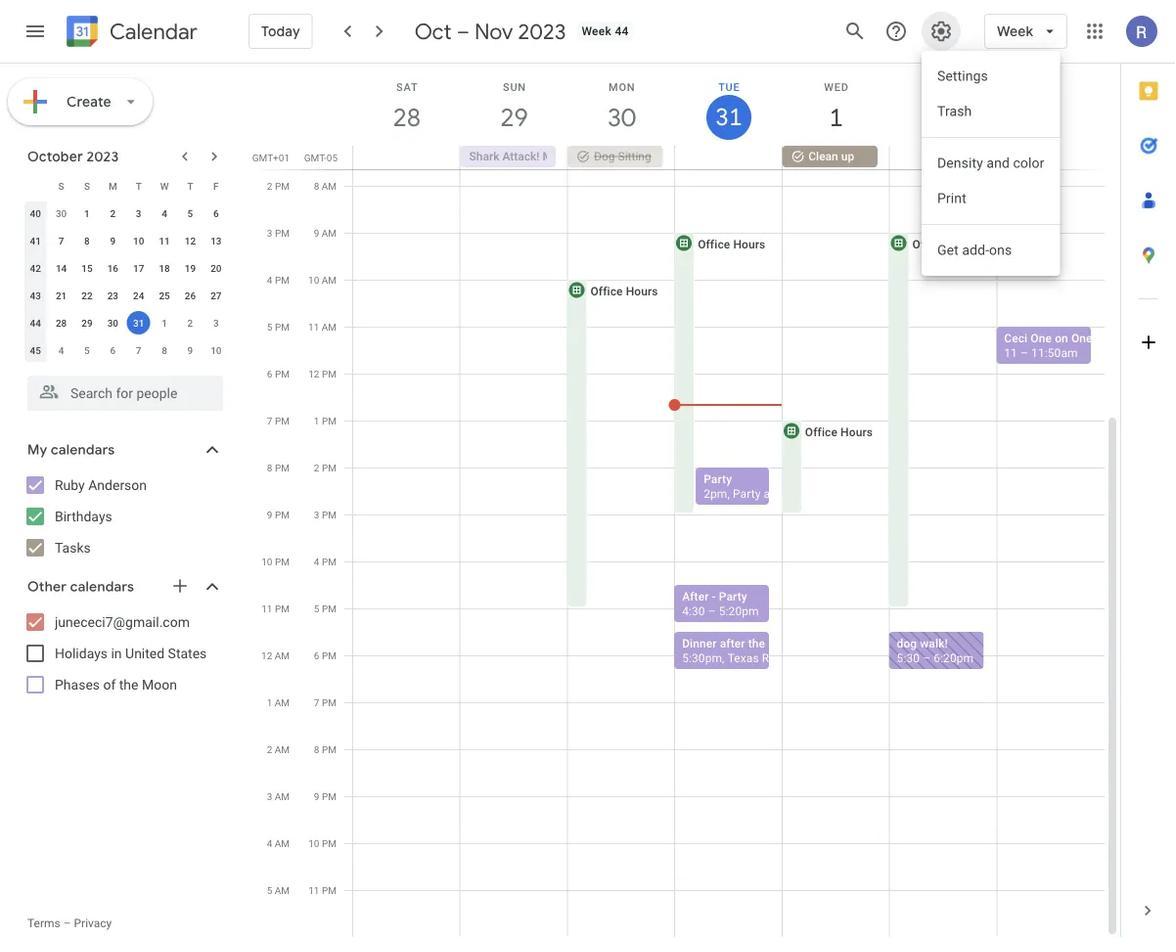 Task type: locate. For each thing, give the bounding box(es) containing it.
row containing 45
[[23, 337, 229, 364]]

the inside other calendars list
[[119, 677, 138, 693]]

0 vertical spatial the
[[748, 636, 765, 650]]

6:20pm
[[934, 651, 974, 665]]

settings menu menu
[[922, 51, 1060, 276]]

1 down wed
[[828, 101, 842, 134]]

t
[[136, 180, 142, 192], [187, 180, 193, 192]]

0 horizontal spatial 2 pm
[[267, 180, 290, 192]]

0 vertical spatial ,
[[727, 487, 730, 500]]

week for week 44
[[582, 24, 612, 38]]

5:30
[[897, 651, 920, 665]]

cell down fri
[[996, 146, 1104, 169]]

– down ceci
[[1020, 346, 1028, 360]]

row group containing 40
[[23, 200, 229, 364]]

44 left 28 element
[[30, 317, 41, 329]]

3 down 1 pm
[[314, 509, 319, 521]]

one up the '11:50am'
[[1031, 331, 1052, 345]]

2023 up m
[[87, 148, 119, 165]]

0 horizontal spatial 5 pm
[[267, 321, 290, 333]]

2 vertical spatial 12
[[261, 650, 272, 661]]

0 vertical spatial 2023
[[518, 18, 566, 45]]

2 down the thu
[[935, 101, 949, 134]]

2 pm down gmt+01
[[267, 180, 290, 192]]

10 pm right 4 am at the left bottom
[[308, 838, 337, 849]]

grid
[[250, 64, 1120, 938]]

1 horizontal spatial 6 pm
[[314, 650, 337, 661]]

11 down ceci
[[1004, 346, 1017, 360]]

0 vertical spatial 31
[[714, 102, 741, 133]]

dog
[[594, 150, 615, 163]]

t right "w"
[[187, 180, 193, 192]]

3 up 4 am at the left bottom
[[267, 791, 272, 802]]

0 horizontal spatial t
[[136, 180, 142, 192]]

10 up 11 am
[[308, 274, 319, 286]]

terms
[[27, 917, 60, 930]]

terms link
[[27, 917, 60, 930]]

calendars up junececi7@gmail.com
[[70, 578, 134, 596]]

holidays in united states
[[55, 645, 207, 661]]

0 horizontal spatial 28
[[56, 317, 67, 329]]

30 right 40
[[56, 207, 67, 219]]

ruby
[[55, 477, 85, 493]]

wed 1
[[824, 81, 849, 134]]

am down 9 am
[[322, 274, 337, 286]]

ruby anderson
[[55, 477, 147, 493]]

1 horizontal spatial one
[[1071, 331, 1093, 345]]

0 vertical spatial 4 pm
[[267, 274, 290, 286]]

None search field
[[0, 368, 243, 411]]

0 horizontal spatial 12
[[185, 235, 196, 247]]

1 vertical spatial 12
[[308, 368, 319, 380]]

5 am
[[267, 884, 290, 896]]

2 s from the left
[[84, 180, 90, 192]]

2 pm
[[267, 180, 290, 192], [314, 462, 337, 474]]

party up 2pm , on the right of the page
[[704, 472, 732, 486]]

row containing 42
[[23, 254, 229, 282]]

0 horizontal spatial one
[[1031, 331, 1052, 345]]

9
[[314, 227, 319, 239], [110, 235, 116, 247], [187, 344, 193, 356], [267, 509, 272, 521], [314, 791, 319, 802]]

1 vertical spatial ,
[[722, 651, 725, 665]]

0 horizontal spatial 30
[[56, 207, 67, 219]]

,
[[727, 487, 730, 500], [722, 651, 725, 665]]

attack!
[[502, 150, 540, 163]]

walk!
[[920, 636, 948, 650]]

am up 12 pm
[[322, 321, 337, 333]]

1 horizontal spatial 11 pm
[[308, 884, 337, 896]]

4 cell from the left
[[996, 146, 1104, 169]]

oct
[[415, 18, 452, 45]]

6 pm right 12 am
[[314, 650, 337, 661]]

– down walk!
[[923, 651, 931, 665]]

calendars inside dropdown button
[[70, 578, 134, 596]]

0 vertical spatial party
[[704, 472, 732, 486]]

0 horizontal spatial 3 pm
[[267, 227, 290, 239]]

1 am
[[267, 697, 290, 708]]

tue 31
[[714, 81, 741, 133]]

3 cell from the left
[[889, 146, 996, 169]]

states
[[168, 645, 207, 661]]

29 inside 29 element
[[81, 317, 93, 329]]

calendars inside dropdown button
[[51, 441, 115, 459]]

0 vertical spatial 7 pm
[[267, 415, 290, 427]]

1 horizontal spatial 30
[[107, 317, 118, 329]]

1 left november 2 element
[[162, 317, 167, 329]]

the right of
[[119, 677, 138, 693]]

1 horizontal spatial 4 pm
[[314, 556, 337, 567]]

dinner after the after-party
[[682, 636, 825, 650]]

29 down sun
[[499, 101, 527, 134]]

1 vertical spatial calendars
[[70, 578, 134, 596]]

1 vertical spatial 4 pm
[[314, 556, 337, 567]]

0 vertical spatial 30
[[606, 101, 634, 134]]

1 vertical spatial 11 pm
[[308, 884, 337, 896]]

calendar heading
[[106, 18, 198, 45]]

1 horizontal spatial 44
[[615, 24, 629, 38]]

cell down 28 link
[[353, 146, 460, 169]]

1 vertical spatial 5 pm
[[314, 603, 337, 614]]

row containing s
[[23, 172, 229, 200]]

the for of
[[119, 677, 138, 693]]

wed
[[824, 81, 849, 93]]

1 vertical spatial 8 pm
[[314, 744, 337, 755]]

november 6 element
[[101, 339, 125, 362]]

row group
[[23, 200, 229, 364]]

1 horizontal spatial 28
[[392, 101, 420, 134]]

0 horizontal spatial 11 pm
[[261, 603, 290, 614]]

11
[[159, 235, 170, 247], [308, 321, 319, 333], [1004, 346, 1017, 360], [261, 603, 272, 614], [308, 884, 319, 896]]

1 horizontal spatial 12
[[261, 650, 272, 661]]

1 horizontal spatial the
[[748, 636, 765, 650]]

am down '1 am'
[[275, 744, 290, 755]]

28 down sat
[[392, 101, 420, 134]]

pm
[[275, 180, 290, 192], [275, 227, 290, 239], [275, 274, 290, 286], [275, 321, 290, 333], [275, 368, 290, 380], [322, 368, 337, 380], [275, 415, 290, 427], [322, 415, 337, 427], [275, 462, 290, 474], [322, 462, 337, 474], [275, 509, 290, 521], [322, 509, 337, 521], [275, 556, 290, 567], [322, 556, 337, 567], [275, 603, 290, 614], [322, 603, 337, 614], [322, 650, 337, 661], [322, 697, 337, 708], [322, 744, 337, 755], [322, 791, 337, 802], [322, 838, 337, 849], [322, 884, 337, 896]]

2 t from the left
[[187, 180, 193, 192]]

5:30pm ,
[[682, 651, 728, 665]]

gmt-05
[[304, 152, 338, 163]]

2 pm down 1 pm
[[314, 462, 337, 474]]

1 vertical spatial 30
[[56, 207, 67, 219]]

0 horizontal spatial 2023
[[87, 148, 119, 165]]

30 inside mon 30
[[606, 101, 634, 134]]

5 pm
[[267, 321, 290, 333], [314, 603, 337, 614]]

12 up '1 am'
[[261, 650, 272, 661]]

am up the 5 am
[[275, 838, 290, 849]]

0 vertical spatial 9 pm
[[267, 509, 290, 521]]

1 vertical spatial 9 pm
[[314, 791, 337, 802]]

12 down 11 am
[[308, 368, 319, 380]]

after - party 4:30 – 5:20pm
[[682, 589, 759, 618]]

cell down 2 link
[[889, 146, 996, 169]]

7 pm right '1 am'
[[314, 697, 337, 708]]

– inside dog walk! 5:30 – 6:20pm
[[923, 651, 931, 665]]

calendars for other calendars
[[70, 578, 134, 596]]

one right on on the top right
[[1071, 331, 1093, 345]]

0 vertical spatial 11 pm
[[261, 603, 290, 614]]

privacy link
[[74, 917, 112, 930]]

0 horizontal spatial 31
[[133, 317, 144, 329]]

11 right 10 element
[[159, 235, 170, 247]]

3 pm down 1 pm
[[314, 509, 337, 521]]

2
[[935, 101, 949, 134], [267, 180, 272, 192], [110, 207, 116, 219], [187, 317, 193, 329], [314, 462, 319, 474], [267, 744, 272, 755]]

october 2023
[[27, 148, 119, 165]]

0 vertical spatial 44
[[615, 24, 629, 38]]

row containing 41
[[23, 227, 229, 254]]

1 horizontal spatial 7 pm
[[314, 697, 337, 708]]

– down -
[[708, 604, 716, 618]]

31 right 30 element
[[133, 317, 144, 329]]

october
[[27, 148, 83, 165]]

1 horizontal spatial t
[[187, 180, 193, 192]]

sitting
[[618, 150, 651, 163]]

3 pm left 9 am
[[267, 227, 290, 239]]

1 for 'november 1' element
[[162, 317, 167, 329]]

am for 11 am
[[322, 321, 337, 333]]

26
[[185, 290, 196, 301]]

16
[[107, 262, 118, 274]]

calendars up ruby
[[51, 441, 115, 459]]

30 right 29 element
[[107, 317, 118, 329]]

november 10 element
[[204, 339, 228, 362]]

30
[[606, 101, 634, 134], [56, 207, 67, 219], [107, 317, 118, 329]]

1 down 12 pm
[[314, 415, 319, 427]]

calendars
[[51, 441, 115, 459], [70, 578, 134, 596]]

nov
[[474, 18, 513, 45]]

1 horizontal spatial 2023
[[518, 18, 566, 45]]

1 horizontal spatial ,
[[727, 487, 730, 500]]

november 1 element
[[153, 311, 176, 335]]

6 pm
[[267, 368, 290, 380], [314, 650, 337, 661]]

2 down m
[[110, 207, 116, 219]]

1 horizontal spatial 29
[[499, 101, 527, 134]]

1 horizontal spatial 10 pm
[[308, 838, 337, 849]]

30 for september 30 element
[[56, 207, 67, 219]]

office hours remade
[[698, 237, 812, 251], [912, 237, 1027, 251], [590, 284, 705, 298], [805, 425, 920, 439]]

1 horizontal spatial s
[[84, 180, 90, 192]]

m
[[109, 180, 117, 192]]

birthdays
[[55, 508, 112, 524]]

25 element
[[153, 284, 176, 307]]

3 right november 2 element
[[213, 317, 219, 329]]

moon
[[142, 677, 177, 693]]

am down the 8 am
[[322, 227, 337, 239]]

thu 2
[[932, 81, 956, 134]]

1 vertical spatial 29
[[81, 317, 93, 329]]

7 pm
[[267, 415, 290, 427], [314, 697, 337, 708]]

row containing 44
[[23, 309, 229, 337]]

calendar
[[110, 18, 198, 45]]

0 horizontal spatial week
[[582, 24, 612, 38]]

0 vertical spatial 6 pm
[[267, 368, 290, 380]]

3 am
[[267, 791, 290, 802]]

1 vertical spatial 2 pm
[[314, 462, 337, 474]]

november 7 element
[[127, 339, 150, 362]]

29 link
[[492, 95, 537, 140]]

11 inside 'october 2023' 'grid'
[[159, 235, 170, 247]]

remade
[[768, 237, 812, 251], [983, 237, 1027, 251], [661, 284, 705, 298], [876, 425, 920, 439]]

am for 10 am
[[322, 274, 337, 286]]

20 element
[[204, 256, 228, 280]]

week for week
[[997, 23, 1033, 40]]

0 vertical spatial 10 pm
[[261, 556, 290, 567]]

44 up mon
[[615, 24, 629, 38]]

7 pm left 1 pm
[[267, 415, 290, 427]]

get add-ons
[[937, 242, 1012, 258]]

1 t from the left
[[136, 180, 142, 192]]

1 horizontal spatial 3 pm
[[314, 509, 337, 521]]

party
[[798, 636, 825, 650]]

31 down tue
[[714, 102, 741, 133]]

31 cell
[[126, 309, 152, 337]]

november 3 element
[[204, 311, 228, 335]]

7 right 41 at top
[[58, 235, 64, 247]]

row containing shark attack! marathon
[[344, 146, 1120, 169]]

11 inside ceci one on one 11 – 11:50am
[[1004, 346, 1017, 360]]

week up mon
[[582, 24, 612, 38]]

am down 05
[[322, 180, 337, 192]]

10 pm
[[261, 556, 290, 567], [308, 838, 337, 849]]

in
[[111, 645, 122, 661]]

am down 4 am at the left bottom
[[275, 884, 290, 896]]

am up '1 am'
[[275, 650, 290, 661]]

am for 4 am
[[275, 838, 290, 849]]

10 pm up 12 am
[[261, 556, 290, 567]]

1 vertical spatial 3 pm
[[314, 509, 337, 521]]

the right after
[[748, 636, 765, 650]]

2 horizontal spatial 30
[[606, 101, 634, 134]]

1 horizontal spatial week
[[997, 23, 1033, 40]]

1 vertical spatial 31
[[133, 317, 144, 329]]

phases
[[55, 677, 100, 693]]

30 element
[[101, 311, 125, 335]]

11 pm up 12 am
[[261, 603, 290, 614]]

cell down 31 link
[[675, 146, 782, 169]]

5:30pm
[[682, 651, 722, 665]]

other
[[27, 578, 67, 596]]

31, today element
[[127, 311, 150, 335]]

shark attack! marathon button
[[460, 146, 593, 167]]

1 vertical spatial 2023
[[87, 148, 119, 165]]

week inside dropdown button
[[997, 23, 1033, 40]]

1 vertical spatial the
[[119, 677, 138, 693]]

11 element
[[153, 229, 176, 252]]

–
[[457, 18, 470, 45], [1020, 346, 1028, 360], [708, 604, 716, 618], [923, 651, 931, 665], [63, 917, 71, 930]]

color
[[1013, 155, 1044, 171]]

29 right 28 element
[[81, 317, 93, 329]]

1 one from the left
[[1031, 331, 1052, 345]]

0 horizontal spatial 44
[[30, 317, 41, 329]]

tab list
[[1121, 64, 1175, 883]]

11 am
[[308, 321, 337, 333]]

0 horizontal spatial ,
[[722, 651, 725, 665]]

6 pm left 12 pm
[[267, 368, 290, 380]]

row
[[344, 146, 1120, 169], [23, 172, 229, 200], [23, 200, 229, 227], [23, 227, 229, 254], [23, 254, 229, 282], [23, 282, 229, 309], [23, 309, 229, 337], [23, 337, 229, 364]]

30 down mon
[[606, 101, 634, 134]]

28 element
[[49, 311, 73, 335]]

1 vertical spatial 7 pm
[[314, 697, 337, 708]]

12 right 11 element
[[185, 235, 196, 247]]

2 horizontal spatial 12
[[308, 368, 319, 380]]

0 horizontal spatial 29
[[81, 317, 93, 329]]

am for 5 am
[[275, 884, 290, 896]]

1 for 1 am
[[267, 697, 272, 708]]

11 pm
[[261, 603, 290, 614], [308, 884, 337, 896]]

after
[[720, 636, 745, 650]]

november 2 element
[[178, 311, 202, 335]]

am up 4 am at the left bottom
[[275, 791, 290, 802]]

28
[[392, 101, 420, 134], [56, 317, 67, 329]]

, for 5:30pm
[[722, 651, 725, 665]]

t left "w"
[[136, 180, 142, 192]]

2023 right nov
[[518, 18, 566, 45]]

grid containing 28
[[250, 64, 1120, 938]]

1 vertical spatial 28
[[56, 317, 67, 329]]

12 inside 12 element
[[185, 235, 196, 247]]

28 left 29 element
[[56, 317, 67, 329]]

0 horizontal spatial s
[[58, 180, 64, 192]]

other calendars
[[27, 578, 134, 596]]

week
[[997, 23, 1033, 40], [582, 24, 612, 38]]

1 vertical spatial party
[[719, 589, 747, 603]]

september 30 element
[[49, 202, 73, 225]]

16 element
[[101, 256, 125, 280]]

s left m
[[84, 180, 90, 192]]

2 vertical spatial 30
[[107, 317, 118, 329]]

11:50am
[[1031, 346, 1078, 360]]

am for 2 am
[[275, 744, 290, 755]]

26 element
[[178, 284, 202, 307]]

am for 3 am
[[275, 791, 290, 802]]

0 vertical spatial 29
[[499, 101, 527, 134]]

11 pm right the 5 am
[[308, 884, 337, 896]]

cell
[[353, 146, 460, 169], [675, 146, 782, 169], [889, 146, 996, 169], [996, 146, 1104, 169]]

am up 2 am
[[275, 697, 290, 708]]

1 down 12 am
[[267, 697, 272, 708]]

1 vertical spatial 44
[[30, 317, 41, 329]]

settings
[[937, 68, 988, 84]]

44 inside row
[[30, 317, 41, 329]]

party up 5:20pm
[[719, 589, 747, 603]]

0 horizontal spatial the
[[119, 677, 138, 693]]

2 inside 'thu 2'
[[935, 101, 949, 134]]

0 vertical spatial 12
[[185, 235, 196, 247]]

0 vertical spatial 8 pm
[[267, 462, 290, 474]]

0 vertical spatial calendars
[[51, 441, 115, 459]]

10
[[133, 235, 144, 247], [308, 274, 319, 286], [210, 344, 222, 356], [261, 556, 272, 567], [308, 838, 319, 849]]

calendars for my calendars
[[51, 441, 115, 459]]

31 inside 'cell'
[[133, 317, 144, 329]]

7 left november 8 element
[[136, 344, 141, 356]]

week right the settings menu "icon"
[[997, 23, 1033, 40]]

2 right 'november 1' element
[[187, 317, 193, 329]]

shark attack! marathon
[[469, 150, 593, 163]]

s up september 30 element
[[58, 180, 64, 192]]



Task type: vqa. For each thing, say whether or not it's contained in the screenshot.
middle 12
yes



Task type: describe. For each thing, give the bounding box(es) containing it.
other calendars button
[[4, 571, 243, 603]]

f
[[213, 180, 219, 192]]

2 am
[[267, 744, 290, 755]]

22
[[81, 290, 93, 301]]

12 for 12
[[185, 235, 196, 247]]

05
[[327, 152, 338, 163]]

oct – nov 2023
[[415, 18, 566, 45]]

10 am
[[308, 274, 337, 286]]

18
[[159, 262, 170, 274]]

density and color
[[937, 155, 1044, 171]]

dog sitting button
[[568, 146, 663, 167]]

18 element
[[153, 256, 176, 280]]

sun
[[503, 81, 526, 93]]

november 4 element
[[49, 339, 73, 362]]

15
[[81, 262, 93, 274]]

17 element
[[127, 256, 150, 280]]

30 for 30 element
[[107, 317, 118, 329]]

november 5 element
[[75, 339, 99, 362]]

ceci one on one 11 – 11:50am
[[1004, 331, 1093, 360]]

my calendars list
[[4, 470, 243, 564]]

– inside ceci one on one 11 – 11:50am
[[1020, 346, 1028, 360]]

november 8 element
[[153, 339, 176, 362]]

23
[[107, 290, 118, 301]]

my calendars
[[27, 441, 115, 459]]

w
[[160, 180, 169, 192]]

dinner
[[682, 636, 717, 650]]

today button
[[249, 8, 313, 55]]

15 element
[[75, 256, 99, 280]]

1 horizontal spatial 2 pm
[[314, 462, 337, 474]]

8 am
[[314, 180, 337, 192]]

30 link
[[599, 95, 644, 140]]

settings menu image
[[930, 20, 953, 43]]

1 vertical spatial 10 pm
[[308, 838, 337, 849]]

0 vertical spatial 3 pm
[[267, 227, 290, 239]]

tasks
[[55, 540, 91, 556]]

density
[[937, 155, 983, 171]]

0 horizontal spatial 8 pm
[[267, 462, 290, 474]]

0 horizontal spatial 10 pm
[[261, 556, 290, 567]]

– right terms link on the bottom left
[[63, 917, 71, 930]]

28 inside row
[[56, 317, 67, 329]]

1 s from the left
[[58, 180, 64, 192]]

2 down 1 pm
[[314, 462, 319, 474]]

calendar element
[[63, 12, 198, 55]]

week 44
[[582, 24, 629, 38]]

row containing 40
[[23, 200, 229, 227]]

clean
[[808, 150, 838, 163]]

1 link
[[814, 95, 859, 140]]

27 element
[[204, 284, 228, 307]]

1 inside wed 1
[[828, 101, 842, 134]]

create button
[[8, 78, 153, 125]]

sat
[[396, 81, 418, 93]]

2 link
[[921, 95, 966, 140]]

and
[[987, 155, 1010, 171]]

-
[[712, 589, 716, 603]]

1 horizontal spatial 31
[[714, 102, 741, 133]]

21 element
[[49, 284, 73, 307]]

27
[[210, 290, 222, 301]]

am for 9 am
[[322, 227, 337, 239]]

add-
[[962, 242, 989, 258]]

21
[[56, 290, 67, 301]]

14 element
[[49, 256, 73, 280]]

22 element
[[75, 284, 99, 307]]

get
[[937, 242, 959, 258]]

25
[[159, 290, 170, 301]]

main drawer image
[[23, 20, 47, 43]]

1 for 1 pm
[[314, 415, 319, 427]]

of
[[103, 677, 116, 693]]

2 cell from the left
[[675, 146, 782, 169]]

14
[[56, 262, 67, 274]]

Search for people text field
[[39, 376, 211, 411]]

24 element
[[127, 284, 150, 307]]

clean up
[[808, 150, 854, 163]]

28 link
[[384, 95, 429, 140]]

19
[[185, 262, 196, 274]]

4:30
[[682, 604, 705, 618]]

2 down gmt+01
[[267, 180, 272, 192]]

am for 8 am
[[322, 180, 337, 192]]

2pm ,
[[704, 487, 733, 500]]

2 one from the left
[[1071, 331, 1093, 345]]

11 up 12 am
[[261, 603, 272, 614]]

12 for 12 pm
[[308, 368, 319, 380]]

1 horizontal spatial 8 pm
[[314, 744, 337, 755]]

13
[[210, 235, 222, 247]]

– right oct on the left top of the page
[[457, 18, 470, 45]]

12 element
[[178, 229, 202, 252]]

privacy
[[74, 917, 112, 930]]

trash
[[937, 103, 972, 119]]

– inside after - party 4:30 – 5:20pm
[[708, 604, 716, 618]]

0 vertical spatial 28
[[392, 101, 420, 134]]

5:20pm
[[719, 604, 759, 618]]

1 horizontal spatial 9 pm
[[314, 791, 337, 802]]

0 horizontal spatial 6 pm
[[267, 368, 290, 380]]

9 inside november 9 element
[[187, 344, 193, 356]]

11 right the 5 am
[[308, 884, 319, 896]]

11 down "10 am"
[[308, 321, 319, 333]]

0 horizontal spatial 9 pm
[[267, 509, 290, 521]]

6 right november 5 element
[[110, 344, 116, 356]]

19 element
[[178, 256, 202, 280]]

29 element
[[75, 311, 99, 335]]

7 right '1 am'
[[314, 697, 319, 708]]

sun 29
[[499, 81, 527, 134]]

party inside after - party 4:30 – 5:20pm
[[719, 589, 747, 603]]

31 link
[[706, 95, 751, 140]]

united
[[125, 645, 165, 661]]

mon 30
[[606, 81, 635, 134]]

1 horizontal spatial 5 pm
[[314, 603, 337, 614]]

dog walk! 5:30 – 6:20pm
[[897, 636, 974, 665]]

1 cell from the left
[[353, 146, 460, 169]]

add other calendars image
[[170, 576, 190, 596]]

the for after
[[748, 636, 765, 650]]

3 up 10 element
[[136, 207, 141, 219]]

1 right september 30 element
[[84, 207, 90, 219]]

row group inside 'october 2023' 'grid'
[[23, 200, 229, 364]]

am for 1 am
[[275, 697, 290, 708]]

4 am
[[267, 838, 290, 849]]

october 2023 grid
[[19, 172, 229, 364]]

24
[[133, 290, 144, 301]]

41
[[30, 235, 41, 247]]

12 for 12 am
[[261, 650, 272, 661]]

20
[[210, 262, 222, 274]]

0 vertical spatial 5 pm
[[267, 321, 290, 333]]

, for 2pm
[[727, 487, 730, 500]]

thu
[[932, 81, 956, 93]]

7 left 1 pm
[[267, 415, 272, 427]]

10 left 11 element
[[133, 235, 144, 247]]

gmt+01
[[252, 152, 290, 163]]

ceci
[[1004, 331, 1028, 345]]

november 9 element
[[178, 339, 202, 362]]

10 up 12 am
[[261, 556, 272, 567]]

23 element
[[101, 284, 125, 307]]

42
[[30, 262, 41, 274]]

dog sitting
[[594, 150, 651, 163]]

tue
[[718, 81, 740, 93]]

0 horizontal spatial 4 pm
[[267, 274, 290, 286]]

40
[[30, 207, 41, 219]]

1 pm
[[314, 415, 337, 427]]

0 vertical spatial 2 pm
[[267, 180, 290, 192]]

2pm
[[704, 487, 727, 500]]

print
[[937, 190, 967, 206]]

3 right '13' "element"
[[267, 227, 272, 239]]

shark
[[469, 150, 499, 163]]

9 am
[[314, 227, 337, 239]]

45
[[30, 344, 41, 356]]

am for 12 am
[[275, 650, 290, 661]]

10 right november 9 element
[[210, 344, 222, 356]]

sat 28
[[392, 81, 420, 134]]

row containing 43
[[23, 282, 229, 309]]

6 right 12 am
[[314, 650, 319, 661]]

today
[[261, 23, 300, 40]]

phases of the moon
[[55, 677, 177, 693]]

6 up '13' "element"
[[213, 207, 219, 219]]

17
[[133, 262, 144, 274]]

up
[[841, 150, 854, 163]]

mon
[[609, 81, 635, 93]]

0 horizontal spatial 7 pm
[[267, 415, 290, 427]]

2 down '1 am'
[[267, 744, 272, 755]]

13 element
[[204, 229, 228, 252]]

10 element
[[127, 229, 150, 252]]

6 left 12 pm
[[267, 368, 272, 380]]

10 right 4 am at the left bottom
[[308, 838, 319, 849]]

1 vertical spatial 6 pm
[[314, 650, 337, 661]]

my calendars button
[[4, 434, 243, 466]]

ons
[[989, 242, 1012, 258]]

other calendars list
[[4, 607, 243, 701]]

after-
[[768, 636, 798, 650]]

marathon
[[543, 150, 593, 163]]



